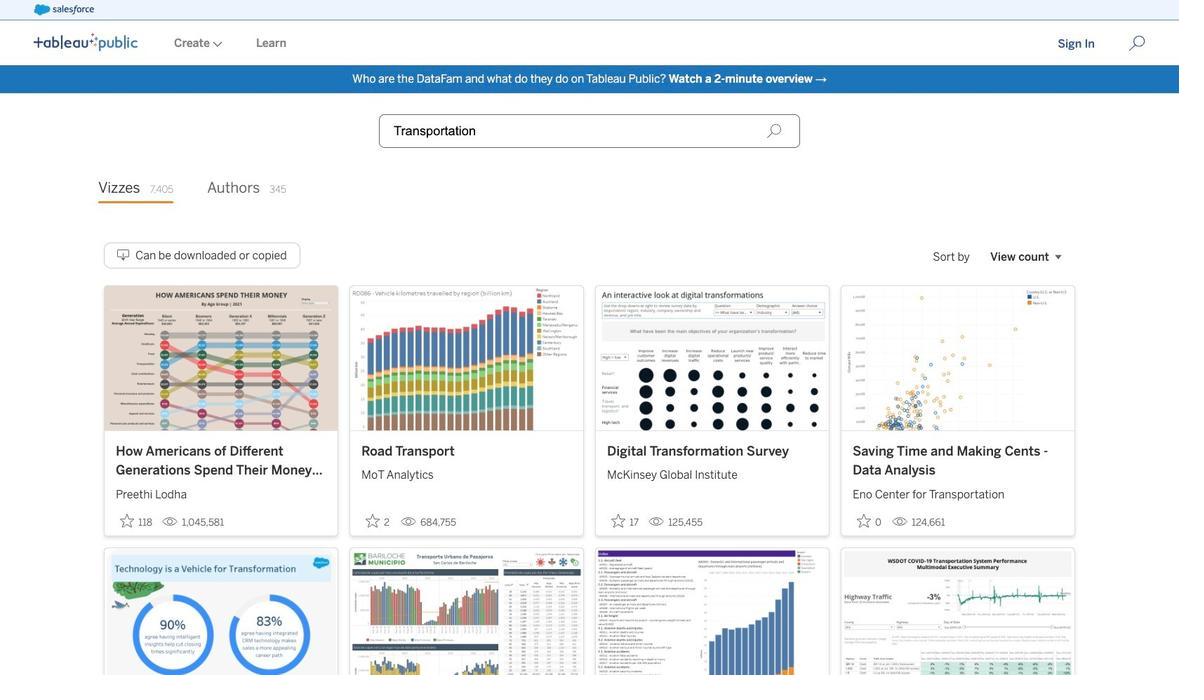 Task type: describe. For each thing, give the bounding box(es) containing it.
logo image
[[34, 33, 138, 51]]

3 add favorite button from the left
[[607, 510, 643, 533]]

add favorite image
[[611, 514, 625, 528]]

1 add favorite image from the left
[[120, 514, 134, 528]]

4 add favorite button from the left
[[853, 510, 886, 533]]



Task type: locate. For each thing, give the bounding box(es) containing it.
1 horizontal spatial add favorite image
[[366, 514, 380, 528]]

workbook thumbnail image
[[105, 286, 338, 431], [350, 286, 583, 431], [596, 286, 829, 431], [842, 286, 1075, 431], [105, 549, 338, 676], [350, 549, 583, 676], [596, 549, 829, 676], [842, 549, 1075, 676]]

1 add favorite button from the left
[[116, 510, 157, 533]]

add favorite image
[[120, 514, 134, 528], [366, 514, 380, 528], [857, 514, 871, 528]]

3 add favorite image from the left
[[857, 514, 871, 528]]

create image
[[210, 41, 223, 47]]

2 horizontal spatial add favorite image
[[857, 514, 871, 528]]

go to search image
[[1112, 35, 1162, 52]]

Search input field
[[379, 114, 800, 148]]

Add Favorite button
[[116, 510, 157, 533], [361, 510, 395, 533], [607, 510, 643, 533], [853, 510, 886, 533]]

search image
[[766, 124, 782, 139]]

2 add favorite button from the left
[[361, 510, 395, 533]]

0 horizontal spatial add favorite image
[[120, 514, 134, 528]]

salesforce logo image
[[34, 4, 94, 15]]

2 add favorite image from the left
[[366, 514, 380, 528]]



Task type: vqa. For each thing, say whether or not it's contained in the screenshot.
Logo at top left
yes



